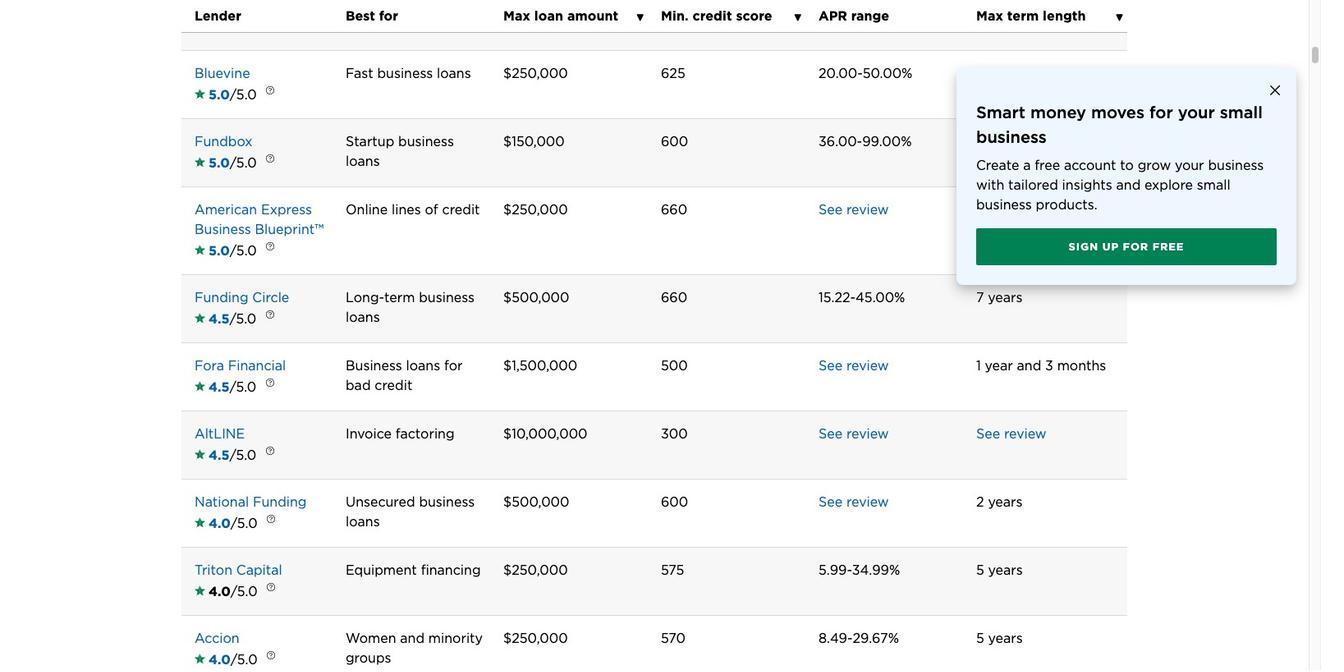 Task type: describe. For each thing, give the bounding box(es) containing it.
99.00%
[[863, 134, 912, 149]]

free
[[1153, 241, 1185, 253]]

score
[[737, 8, 773, 24]]

$250,000 for online lines of credit
[[504, 202, 568, 217]]

year for 1 year
[[985, 65, 1014, 81]]

fora financial link
[[195, 358, 286, 373]]

5 years for 29.67%
[[977, 631, 1023, 646]]

▼ for amount
[[636, 12, 645, 24]]

4.5 link for fora
[[209, 378, 230, 397]]

year for 1 year and 3 months
[[985, 358, 1014, 373]]

$250,000 for equipment financing
[[504, 562, 568, 578]]

review for 300
[[847, 426, 889, 442]]

groups
[[346, 650, 392, 666]]

3 years from the top
[[989, 494, 1023, 510]]

max for max term length
[[977, 8, 1004, 24]]

max for max loan amount
[[504, 8, 531, 24]]

/5.0 for fundbox
[[230, 155, 257, 171]]

$500,000 for long-term business loans
[[504, 290, 570, 305]]

4.0 for triton
[[209, 584, 231, 599]]

3
[[1046, 358, 1054, 373]]

5.99-34.99%
[[819, 562, 901, 578]]

2 years for 660
[[977, 202, 1023, 217]]

3 4.0 from the top
[[209, 652, 231, 668]]

$500,000 for unsecured business loans
[[504, 494, 570, 510]]

business loans for bad credit
[[346, 358, 463, 393]]

loans inside long-term business loans
[[346, 309, 380, 325]]

$10,000,000
[[504, 426, 588, 442]]

see review link for 660
[[819, 202, 889, 217]]

minority
[[429, 631, 483, 646]]

smart
[[977, 103, 1026, 122]]

tooltip image for fundbox
[[252, 144, 289, 180]]

small inside the create a free account to grow your business with tailored insights and explore small business products.
[[1198, 177, 1231, 193]]

insights
[[1063, 177, 1113, 193]]

sign up for free
[[1069, 241, 1185, 253]]

lender
[[195, 8, 241, 24]]

loans inside business loans for bad credit
[[406, 358, 440, 373]]

sign
[[1069, 241, 1099, 253]]

fora financial
[[195, 358, 286, 373]]

american express business blueprint™ link
[[195, 202, 324, 237]]

36.00-99.00%
[[819, 134, 912, 149]]

6 months
[[977, 134, 1038, 149]]

see review for 500
[[819, 358, 889, 373]]

with
[[977, 177, 1005, 193]]

1 vertical spatial credit
[[442, 202, 480, 217]]

long-
[[346, 290, 385, 305]]

see review for 660
[[819, 202, 889, 217]]

5 for 34.99%
[[977, 562, 985, 578]]

women
[[346, 631, 396, 646]]

review for 500
[[847, 358, 889, 373]]

15.22-45.00%
[[819, 290, 906, 305]]

loan
[[535, 8, 564, 24]]

invoice
[[346, 426, 392, 442]]

see for 500
[[819, 358, 843, 373]]

startup
[[346, 134, 395, 149]]

funding circle link
[[195, 290, 289, 305]]

1 horizontal spatial months
[[1058, 358, 1107, 373]]

600 for $500,000
[[661, 494, 689, 510]]

2 for 600
[[977, 494, 985, 510]]

best
[[346, 8, 375, 24]]

small inside smart money moves for your small business
[[1221, 103, 1264, 122]]

5.0 /5.0 for american express business blueprint™
[[209, 243, 265, 258]]

business inside long-term business loans
[[419, 290, 475, 305]]

a
[[1024, 158, 1031, 173]]

fast business loans
[[346, 65, 471, 81]]

1 5.0 link from the top
[[209, 17, 230, 37]]

best for
[[346, 8, 398, 24]]

5.0 for bluevine
[[209, 87, 230, 102]]

34.99%
[[853, 562, 901, 578]]

20.00-50.00%
[[819, 65, 913, 81]]

fundbox link
[[195, 134, 253, 149]]

equipment
[[346, 562, 417, 578]]

see review link for 500
[[819, 358, 889, 373]]

min. credit score
[[661, 8, 773, 24]]

7 years
[[977, 290, 1023, 305]]

$250,000 for women and minority groups
[[504, 631, 568, 646]]

for
[[1124, 241, 1149, 253]]

4.5 for funding
[[209, 311, 230, 327]]

moves
[[1092, 103, 1145, 122]]

equipment financing
[[346, 562, 481, 578]]

6
[[977, 134, 985, 149]]

8.49-29.67%
[[819, 631, 900, 646]]

money
[[1031, 103, 1087, 122]]

3 4.5 from the top
[[209, 447, 230, 463]]

apr
[[819, 8, 848, 24]]

660 for $500,000
[[661, 290, 688, 305]]

funding circle
[[195, 290, 289, 305]]

accion link
[[195, 631, 240, 646]]

5.0 /5.0 for fundbox
[[209, 155, 265, 171]]

altline
[[195, 426, 245, 442]]

570
[[661, 631, 686, 646]]

range
[[852, 8, 890, 24]]

see for 300
[[819, 426, 843, 442]]

triton capital
[[195, 562, 282, 578]]

create a free account to grow your business with tailored insights and explore small business products.
[[977, 158, 1265, 213]]

/5.0 for bluevine
[[230, 87, 257, 102]]

4.0 /5.0 for triton
[[209, 584, 266, 599]]

2 for 660
[[977, 202, 985, 217]]

blueprint™
[[255, 221, 324, 237]]

2 years for 600
[[977, 494, 1023, 510]]

business down "with"
[[977, 197, 1033, 213]]

length
[[1043, 8, 1087, 24]]

grow
[[1138, 158, 1172, 173]]

max loan amount
[[504, 8, 619, 24]]

for inside business loans for bad credit
[[444, 358, 463, 373]]

$150,000
[[504, 134, 565, 149]]

and inside women and minority groups
[[400, 631, 425, 646]]

fundbox
[[195, 134, 253, 149]]

tooltip image for altline
[[252, 437, 288, 473]]

1 years from the top
[[989, 202, 1023, 217]]

4.0 link for accion
[[209, 650, 231, 670]]

/5.0 for accion
[[231, 652, 258, 668]]

credit inside business loans for bad credit
[[375, 378, 413, 393]]

business right grow
[[1209, 158, 1265, 173]]

max term length
[[977, 8, 1087, 24]]

of
[[425, 202, 438, 217]]

45.00%
[[856, 290, 906, 305]]

4.0 for national
[[209, 516, 231, 531]]

bluevine
[[195, 65, 250, 81]]

years for 5.99-34.99%
[[989, 562, 1023, 578]]

startup business loans
[[346, 134, 454, 169]]

1 for 1 year and 3 months
[[977, 358, 982, 373]]

women and minority groups
[[346, 631, 483, 666]]

products.
[[1036, 197, 1098, 213]]

▼ for score
[[794, 12, 802, 24]]

▼ for length
[[1116, 12, 1124, 24]]

5.99-
[[819, 562, 853, 578]]

tooltip image for 4.0 /5.0
[[253, 573, 289, 609]]

50.00%
[[863, 65, 913, 81]]

accion
[[195, 631, 240, 646]]

business inside smart money moves for your small business
[[977, 127, 1047, 147]]

tooltip image for national funding
[[253, 505, 289, 541]]

660 for $250,000
[[661, 202, 688, 217]]

free
[[1035, 158, 1061, 173]]

see for 600
[[819, 494, 843, 510]]

capital
[[236, 562, 282, 578]]

4.5 link for funding
[[209, 309, 230, 329]]

smart money moves for your small business
[[977, 103, 1264, 147]]

bluevine link
[[195, 65, 250, 81]]

20.00-
[[819, 65, 863, 81]]



Task type: vqa. For each thing, say whether or not it's contained in the screenshot.


Task type: locate. For each thing, give the bounding box(es) containing it.
▼
[[636, 12, 645, 24], [794, 12, 802, 24], [1116, 12, 1124, 24]]

2 4.0 /5.0 from the top
[[209, 584, 266, 599]]

5.0 down american
[[209, 243, 230, 258]]

american express business blueprint™
[[195, 202, 324, 237]]

0 horizontal spatial and
[[400, 631, 425, 646]]

5.0 link for american express business blueprint™
[[209, 241, 230, 261]]

0 vertical spatial 4.0 link
[[209, 514, 231, 534]]

1 4.0 from the top
[[209, 516, 231, 531]]

online lines of credit
[[346, 202, 480, 217]]

4.5 for fora
[[209, 379, 230, 395]]

see review for 300
[[819, 426, 889, 442]]

2 max from the left
[[977, 8, 1004, 24]]

altline link
[[195, 426, 245, 442]]

tooltip image for 5.0 /5.0
[[252, 232, 289, 268]]

/5.0 down american express business blueprint™ on the top
[[230, 243, 257, 258]]

5.0 up bluevine
[[209, 19, 230, 34]]

4.0 link down accion
[[209, 650, 231, 670]]

0 vertical spatial 4.5 link
[[209, 309, 230, 329]]

review for 660
[[847, 202, 889, 217]]

business down smart
[[977, 127, 1047, 147]]

tooltip image for 4.5 /5.0
[[252, 300, 288, 336]]

american
[[195, 202, 257, 217]]

1 year from the top
[[985, 65, 1014, 81]]

see
[[819, 202, 843, 217], [819, 358, 843, 373], [819, 426, 843, 442], [977, 426, 1001, 442], [819, 494, 843, 510]]

loans for startup business loans
[[346, 153, 380, 169]]

/5.0 down fundbox
[[230, 155, 257, 171]]

2 5 from the top
[[977, 631, 985, 646]]

$500,000 up $1,500,000
[[504, 290, 570, 305]]

1 vertical spatial 1
[[977, 358, 982, 373]]

4.0 link for national funding
[[209, 514, 231, 534]]

1
[[977, 65, 982, 81], [977, 358, 982, 373]]

2 4.5 link from the top
[[209, 378, 230, 397]]

2 vertical spatial tooltip image
[[253, 573, 289, 609]]

2 vertical spatial 4.0
[[209, 652, 231, 668]]

1 vertical spatial $500,000
[[504, 494, 570, 510]]

1 year and 3 months
[[977, 358, 1107, 373]]

5 for 29.67%
[[977, 631, 985, 646]]

business inside business loans for bad credit
[[346, 358, 402, 373]]

4.5 /5.0 down funding circle
[[209, 311, 264, 327]]

575
[[661, 562, 685, 578]]

2 1 from the top
[[977, 358, 982, 373]]

2 vertical spatial for
[[444, 358, 463, 373]]

see review link for 300
[[819, 426, 889, 442]]

1 horizontal spatial funding
[[253, 494, 307, 510]]

0 vertical spatial 5
[[977, 562, 985, 578]]

term left the length
[[1008, 8, 1039, 24]]

2 4.0 from the top
[[209, 584, 231, 599]]

1 up smart
[[977, 65, 982, 81]]

4.5 /5.0 down fora financial link
[[209, 379, 264, 395]]

create
[[977, 158, 1020, 173]]

8.49-
[[819, 631, 853, 646]]

/5.0 down accion
[[231, 652, 258, 668]]

1 vertical spatial business
[[346, 358, 402, 373]]

1 vertical spatial 4.5
[[209, 379, 230, 395]]

up
[[1103, 241, 1120, 253]]

business right "unsecured"
[[419, 494, 475, 510]]

tooltip image up capital
[[253, 505, 289, 541]]

business down american
[[195, 221, 251, 237]]

0 horizontal spatial funding
[[195, 290, 249, 305]]

600 down 300
[[661, 494, 689, 510]]

2 years from the top
[[989, 290, 1023, 305]]

5.0 for american express business blueprint™
[[209, 243, 230, 258]]

0 vertical spatial for
[[379, 8, 398, 24]]

1 horizontal spatial and
[[1018, 358, 1042, 373]]

years for 8.49-29.67%
[[989, 631, 1023, 646]]

4.5 down funding circle
[[209, 311, 230, 327]]

term inside long-term business loans
[[385, 290, 415, 305]]

long-term business loans
[[346, 290, 475, 325]]

2 600 from the top
[[661, 494, 689, 510]]

2 vertical spatial 4.5
[[209, 447, 230, 463]]

1 $500,000 from the top
[[504, 290, 570, 305]]

5.0 down bluevine
[[209, 87, 230, 102]]

4.0 /5.0
[[209, 516, 266, 531], [209, 584, 266, 599], [209, 652, 266, 668]]

tooltip image for bluevine
[[252, 76, 289, 112]]

0 horizontal spatial business
[[195, 221, 251, 237]]

tooltip image right triton
[[253, 573, 289, 609]]

fora
[[195, 358, 224, 373]]

national funding link
[[195, 494, 307, 510]]

1 5.0 from the top
[[209, 19, 230, 34]]

0 vertical spatial 4.0
[[209, 516, 231, 531]]

business right fast
[[377, 65, 433, 81]]

see for 660
[[819, 202, 843, 217]]

▼ left "min." on the top of the page
[[636, 12, 645, 24]]

1 vertical spatial tooltip image
[[252, 300, 288, 336]]

months
[[989, 134, 1038, 149], [1058, 358, 1107, 373]]

tooltip image right 'lender'
[[252, 8, 289, 44]]

2 $250,000 from the top
[[504, 202, 568, 217]]

/5.0 down triton capital link
[[231, 584, 258, 599]]

1 vertical spatial and
[[1018, 358, 1042, 373]]

term for max
[[1008, 8, 1039, 24]]

1 4.5 /5.0 from the top
[[209, 311, 264, 327]]

invoice factoring
[[346, 426, 455, 442]]

600 down 625
[[661, 134, 689, 149]]

3 5.0 /5.0 from the top
[[209, 155, 265, 171]]

1 horizontal spatial for
[[444, 358, 463, 373]]

express
[[261, 202, 312, 217]]

online
[[346, 202, 388, 217]]

review
[[847, 202, 889, 217], [847, 358, 889, 373], [847, 426, 889, 442], [1005, 426, 1047, 442], [847, 494, 889, 510]]

2 2 from the top
[[977, 494, 985, 510]]

1 660 from the top
[[661, 202, 688, 217]]

0 vertical spatial 4.5
[[209, 311, 230, 327]]

1 vertical spatial for
[[1150, 103, 1174, 122]]

4.0 down triton
[[209, 584, 231, 599]]

max
[[504, 8, 531, 24], [977, 8, 1004, 24]]

for down long-term business loans
[[444, 358, 463, 373]]

4.5
[[209, 311, 230, 327], [209, 379, 230, 395], [209, 447, 230, 463]]

sign up for free link
[[977, 228, 1278, 265]]

tooltip image for accion
[[253, 641, 289, 670]]

bad
[[346, 378, 371, 393]]

5.0 link down american
[[209, 241, 230, 261]]

account
[[1065, 158, 1117, 173]]

4.0 link down national
[[209, 514, 231, 534]]

1 horizontal spatial ▼
[[794, 12, 802, 24]]

/5.0 for triton capital
[[231, 584, 258, 599]]

/5.0 down the altline link
[[230, 447, 257, 463]]

2 horizontal spatial for
[[1150, 103, 1174, 122]]

1 vertical spatial 4.5 /5.0
[[209, 379, 264, 395]]

3 4.5 link from the top
[[209, 446, 230, 465]]

loans for fast business loans
[[437, 65, 471, 81]]

credit right 'of'
[[442, 202, 480, 217]]

business right 'long-'
[[419, 290, 475, 305]]

$500,000 down $10,000,000
[[504, 494, 570, 510]]

unsecured
[[346, 494, 415, 510]]

/5.0
[[230, 19, 257, 34], [230, 87, 257, 102], [230, 155, 257, 171], [230, 243, 257, 258], [230, 311, 257, 327], [230, 379, 257, 395], [230, 447, 257, 463], [231, 516, 258, 531], [231, 584, 258, 599], [231, 652, 258, 668]]

2 vertical spatial 4.5 /5.0
[[209, 447, 264, 463]]

0 vertical spatial business
[[195, 221, 251, 237]]

see review for 600
[[819, 494, 889, 510]]

4.5 link down fora
[[209, 378, 230, 397]]

600
[[661, 134, 689, 149], [661, 494, 689, 510]]

months up a on the top right of page
[[989, 134, 1038, 149]]

0 vertical spatial year
[[985, 65, 1014, 81]]

4.0 /5.0 down triton capital link
[[209, 584, 266, 599]]

2 5.0 /5.0 from the top
[[209, 87, 265, 102]]

1 for 1 year
[[977, 65, 982, 81]]

funding right national
[[253, 494, 307, 510]]

1 2 years from the top
[[977, 202, 1023, 217]]

▼ left apr
[[794, 12, 802, 24]]

/5.0 down the national funding link
[[231, 516, 258, 531]]

business right startup
[[399, 134, 454, 149]]

5.0 link for bluevine
[[209, 85, 230, 105]]

7
[[977, 290, 985, 305]]

4.0 /5.0 down the national funding link
[[209, 516, 266, 531]]

national funding
[[195, 494, 307, 510]]

0 vertical spatial small
[[1221, 103, 1264, 122]]

36.00-
[[819, 134, 863, 149]]

tooltip image for fora financial
[[252, 369, 288, 405]]

0 horizontal spatial for
[[379, 8, 398, 24]]

tooltip image
[[252, 8, 289, 44], [252, 76, 289, 112], [252, 144, 289, 180], [252, 369, 288, 405], [252, 437, 288, 473], [253, 505, 289, 541], [253, 641, 289, 670]]

to
[[1121, 158, 1134, 173]]

and inside the create a free account to grow your business with tailored insights and explore small business products.
[[1117, 177, 1141, 193]]

1 vertical spatial your
[[1176, 158, 1205, 173]]

$1,500,000
[[504, 358, 578, 373]]

0 vertical spatial tooltip image
[[252, 232, 289, 268]]

4.5 /5.0 for fora
[[209, 379, 264, 395]]

review for 600
[[847, 494, 889, 510]]

1 vertical spatial year
[[985, 358, 1014, 373]]

5 years from the top
[[989, 631, 1023, 646]]

amount
[[568, 8, 619, 24]]

1 vertical spatial 4.0
[[209, 584, 231, 599]]

1 horizontal spatial term
[[1008, 8, 1039, 24]]

2 vertical spatial and
[[400, 631, 425, 646]]

max left loan
[[504, 8, 531, 24]]

0 vertical spatial 4.0 /5.0
[[209, 516, 266, 531]]

see review link for 600
[[819, 494, 889, 510]]

tailored
[[1009, 177, 1059, 193]]

term for long-
[[385, 290, 415, 305]]

term up business loans for bad credit
[[385, 290, 415, 305]]

3 5.0 link from the top
[[209, 153, 230, 173]]

explore
[[1145, 177, 1194, 193]]

$250,000 for fast business loans
[[504, 65, 568, 81]]

and
[[1117, 177, 1141, 193], [1018, 358, 1042, 373], [400, 631, 425, 646]]

0 vertical spatial your
[[1179, 103, 1216, 122]]

tooltip image up national funding
[[252, 437, 288, 473]]

2 5.0 from the top
[[209, 87, 230, 102]]

0 vertical spatial 1
[[977, 65, 982, 81]]

4 5.0 /5.0 from the top
[[209, 243, 265, 258]]

/5.0 for national funding
[[231, 516, 258, 531]]

months right '3'
[[1058, 358, 1107, 373]]

1 vertical spatial 4.0 link
[[209, 650, 231, 670]]

4.5 /5.0 for funding
[[209, 311, 264, 327]]

4 $250,000 from the top
[[504, 631, 568, 646]]

4 years from the top
[[989, 562, 1023, 578]]

tooltip image right the 'bluevine' link
[[252, 76, 289, 112]]

4.5 link down funding circle
[[209, 309, 230, 329]]

years for 15.22-45.00%
[[989, 290, 1023, 305]]

1 5 years from the top
[[977, 562, 1023, 578]]

▼ right the length
[[1116, 12, 1124, 24]]

2 vertical spatial 4.5 link
[[209, 446, 230, 465]]

2 years
[[977, 202, 1023, 217], [977, 494, 1023, 510]]

3 5.0 from the top
[[209, 155, 230, 171]]

1 vertical spatial 2
[[977, 494, 985, 510]]

2 horizontal spatial credit
[[693, 8, 733, 24]]

2 ▼ from the left
[[794, 12, 802, 24]]

5.0 /5.0 for bluevine
[[209, 87, 265, 102]]

1 horizontal spatial business
[[346, 358, 402, 373]]

your inside smart money moves for your small business
[[1179, 103, 1216, 122]]

0 horizontal spatial term
[[385, 290, 415, 305]]

for right moves
[[1150, 103, 1174, 122]]

1 $250,000 from the top
[[504, 65, 568, 81]]

and left '3'
[[1018, 358, 1042, 373]]

625
[[661, 65, 686, 81]]

/5.0 for altline
[[230, 447, 257, 463]]

your inside the create a free account to grow your business with tailored insights and explore small business products.
[[1176, 158, 1205, 173]]

1 vertical spatial 4.0 /5.0
[[209, 584, 266, 599]]

3 ▼ from the left
[[1116, 12, 1124, 24]]

1 vertical spatial 4.5 link
[[209, 378, 230, 397]]

year up smart
[[985, 65, 1014, 81]]

1 4.0 /5.0 from the top
[[209, 516, 266, 531]]

4.5 down fora
[[209, 379, 230, 395]]

business up the bad
[[346, 358, 402, 373]]

4.5 /5.0 down the altline link
[[209, 447, 264, 463]]

4.5 /5.0
[[209, 311, 264, 327], [209, 379, 264, 395], [209, 447, 264, 463]]

0 vertical spatial 2 years
[[977, 202, 1023, 217]]

1 vertical spatial small
[[1198, 177, 1231, 193]]

0 horizontal spatial credit
[[375, 378, 413, 393]]

2 660 from the top
[[661, 290, 688, 305]]

2 4.5 from the top
[[209, 379, 230, 395]]

5 years for 34.99%
[[977, 562, 1023, 578]]

5.0 /5.0 down fundbox
[[209, 155, 265, 171]]

2 5.0 link from the top
[[209, 85, 230, 105]]

0 horizontal spatial ▼
[[636, 12, 645, 24]]

5 years
[[977, 562, 1023, 578], [977, 631, 1023, 646]]

0 vertical spatial 4.5 /5.0
[[209, 311, 264, 327]]

5.0 for fundbox
[[209, 155, 230, 171]]

business inside unsecured business loans
[[419, 494, 475, 510]]

1 4.5 from the top
[[209, 311, 230, 327]]

triton capital link
[[195, 562, 282, 578]]

0 vertical spatial 600
[[661, 134, 689, 149]]

for inside smart money moves for your small business
[[1150, 103, 1174, 122]]

business inside startup business loans
[[399, 134, 454, 149]]

2 year from the top
[[985, 358, 1014, 373]]

2 2 years from the top
[[977, 494, 1023, 510]]

tooltip image
[[252, 232, 289, 268], [252, 300, 288, 336], [253, 573, 289, 609]]

5.0 link down bluevine
[[209, 85, 230, 105]]

loans for unsecured business loans
[[346, 514, 380, 530]]

5.0 link for fundbox
[[209, 153, 230, 173]]

for right best
[[379, 8, 398, 24]]

4.0 /5.0 for national
[[209, 516, 266, 531]]

1 max from the left
[[504, 8, 531, 24]]

2 $500,000 from the top
[[504, 494, 570, 510]]

2 vertical spatial 4.0 /5.0
[[209, 652, 266, 668]]

1 vertical spatial 5
[[977, 631, 985, 646]]

1 vertical spatial 600
[[661, 494, 689, 510]]

4.0 link
[[209, 514, 231, 534], [209, 650, 231, 670]]

for
[[379, 8, 398, 24], [1150, 103, 1174, 122], [444, 358, 463, 373]]

5.0 /5.0
[[209, 19, 265, 34], [209, 87, 265, 102], [209, 155, 265, 171], [209, 243, 265, 258]]

3 4.5 /5.0 from the top
[[209, 447, 264, 463]]

max up 1 year
[[977, 8, 1004, 24]]

5.0 /5.0 down bluevine
[[209, 87, 265, 102]]

0 horizontal spatial months
[[989, 134, 1038, 149]]

0 vertical spatial months
[[989, 134, 1038, 149]]

1 vertical spatial term
[[385, 290, 415, 305]]

tooltip image up the express
[[252, 144, 289, 180]]

4.0 /5.0 down accion
[[209, 652, 266, 668]]

15.22-
[[819, 290, 856, 305]]

4 5.0 link from the top
[[209, 241, 230, 261]]

0 horizontal spatial max
[[504, 8, 531, 24]]

year left '3'
[[985, 358, 1014, 373]]

tooltip image down the express
[[252, 232, 289, 268]]

1 vertical spatial months
[[1058, 358, 1107, 373]]

2 horizontal spatial and
[[1117, 177, 1141, 193]]

1 horizontal spatial credit
[[442, 202, 480, 217]]

1 horizontal spatial max
[[977, 8, 1004, 24]]

min.
[[661, 8, 689, 24]]

loans inside startup business loans
[[346, 153, 380, 169]]

1 5 from the top
[[977, 562, 985, 578]]

1 vertical spatial 5 years
[[977, 631, 1023, 646]]

5.0 down fundbox
[[209, 155, 230, 171]]

/5.0 for fora financial
[[230, 379, 257, 395]]

tooltip image right accion
[[253, 641, 289, 670]]

tooltip image up financial
[[252, 300, 288, 336]]

financing
[[421, 562, 481, 578]]

tooltip image right fora
[[252, 369, 288, 405]]

3 $250,000 from the top
[[504, 562, 568, 578]]

600 for $150,000
[[661, 134, 689, 149]]

1 down 7
[[977, 358, 982, 373]]

financial
[[228, 358, 286, 373]]

lines
[[392, 202, 421, 217]]

4 5.0 from the top
[[209, 243, 230, 258]]

4.5 link
[[209, 309, 230, 329], [209, 378, 230, 397], [209, 446, 230, 465]]

loans
[[437, 65, 471, 81], [346, 153, 380, 169], [346, 309, 380, 325], [406, 358, 440, 373], [346, 514, 380, 530]]

29.67%
[[853, 631, 900, 646]]

circle
[[252, 290, 289, 305]]

5.0 /5.0 down american express business blueprint™ on the top
[[209, 243, 265, 258]]

apr range
[[819, 8, 890, 24]]

and down "to"
[[1117, 177, 1141, 193]]

national
[[195, 494, 249, 510]]

1 1 from the top
[[977, 65, 982, 81]]

2 horizontal spatial ▼
[[1116, 12, 1124, 24]]

and right "women"
[[400, 631, 425, 646]]

0 vertical spatial credit
[[693, 8, 733, 24]]

0 vertical spatial term
[[1008, 8, 1039, 24]]

5.0 link down fundbox
[[209, 153, 230, 173]]

1 year
[[977, 65, 1014, 81]]

1 vertical spatial 2 years
[[977, 494, 1023, 510]]

2 5 years from the top
[[977, 631, 1023, 646]]

funding
[[195, 290, 249, 305], [253, 494, 307, 510]]

1 4.0 link from the top
[[209, 514, 231, 534]]

5.0 link up bluevine
[[209, 17, 230, 37]]

/5.0 down the 'bluevine' link
[[230, 87, 257, 102]]

close image
[[1266, 81, 1284, 100]]

credit right "min." on the top of the page
[[693, 8, 733, 24]]

1 ▼ from the left
[[636, 12, 645, 24]]

/5.0 up bluevine
[[230, 19, 257, 34]]

funding left circle
[[195, 290, 249, 305]]

credit right the bad
[[375, 378, 413, 393]]

small
[[1221, 103, 1264, 122], [1198, 177, 1231, 193]]

3 4.0 /5.0 from the top
[[209, 652, 266, 668]]

2 4.0 link from the top
[[209, 650, 231, 670]]

your
[[1179, 103, 1216, 122], [1176, 158, 1205, 173]]

0 vertical spatial $500,000
[[504, 290, 570, 305]]

fast
[[346, 65, 374, 81]]

see review link
[[819, 202, 889, 217], [819, 358, 889, 373], [819, 426, 889, 442], [977, 426, 1047, 442], [819, 494, 889, 510]]

/5.0 for funding circle
[[230, 311, 257, 327]]

0 vertical spatial 5 years
[[977, 562, 1023, 578]]

triton
[[195, 562, 232, 578]]

1 2 from the top
[[977, 202, 985, 217]]

/5.0 down fora financial link
[[230, 379, 257, 395]]

4.5 link down the altline link
[[209, 446, 230, 465]]

1 vertical spatial 660
[[661, 290, 688, 305]]

/5.0 for american express business blueprint™
[[230, 243, 257, 258]]

1 600 from the top
[[661, 134, 689, 149]]

1 5.0 /5.0 from the top
[[209, 19, 265, 34]]

4.5 down the altline link
[[209, 447, 230, 463]]

credit
[[693, 8, 733, 24], [442, 202, 480, 217], [375, 378, 413, 393]]

0 vertical spatial and
[[1117, 177, 1141, 193]]

4.0 down accion
[[209, 652, 231, 668]]

0 vertical spatial funding
[[195, 290, 249, 305]]

1 vertical spatial funding
[[253, 494, 307, 510]]

5.0 /5.0 up bluevine
[[209, 19, 265, 34]]

0 vertical spatial 2
[[977, 202, 985, 217]]

business inside american express business blueprint™
[[195, 221, 251, 237]]

2 vertical spatial credit
[[375, 378, 413, 393]]

4.0 down national
[[209, 516, 231, 531]]

/5.0 down funding circle
[[230, 311, 257, 327]]

1 4.5 link from the top
[[209, 309, 230, 329]]

loans inside unsecured business loans
[[346, 514, 380, 530]]

0 vertical spatial 660
[[661, 202, 688, 217]]

2 4.5 /5.0 from the top
[[209, 379, 264, 395]]



